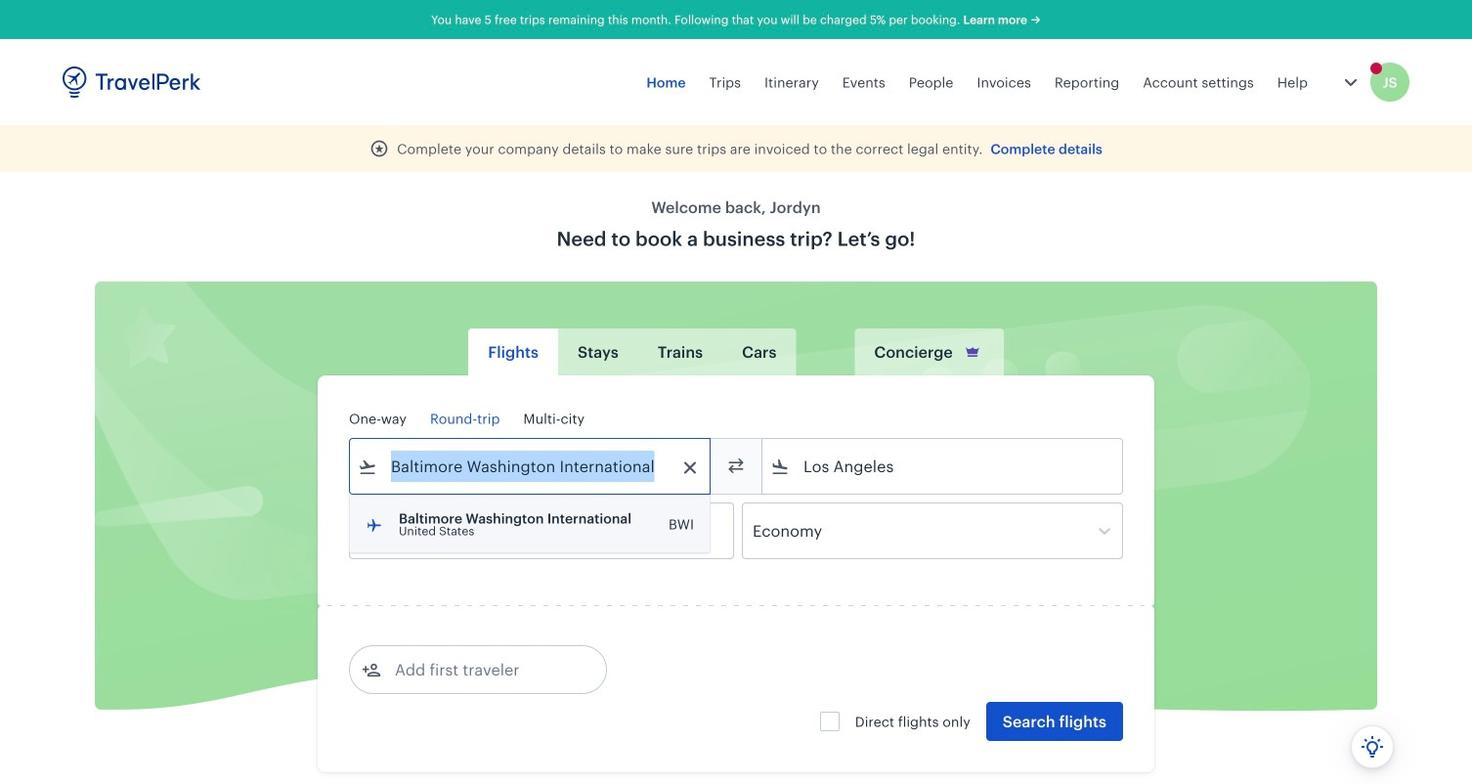 Task type: describe. For each thing, give the bounding box(es) containing it.
Add first traveler search field
[[381, 654, 585, 685]]

Depart text field
[[377, 504, 479, 558]]

To search field
[[790, 451, 1097, 482]]



Task type: locate. For each thing, give the bounding box(es) containing it.
Return text field
[[494, 504, 595, 558]]

From search field
[[377, 451, 685, 482]]



